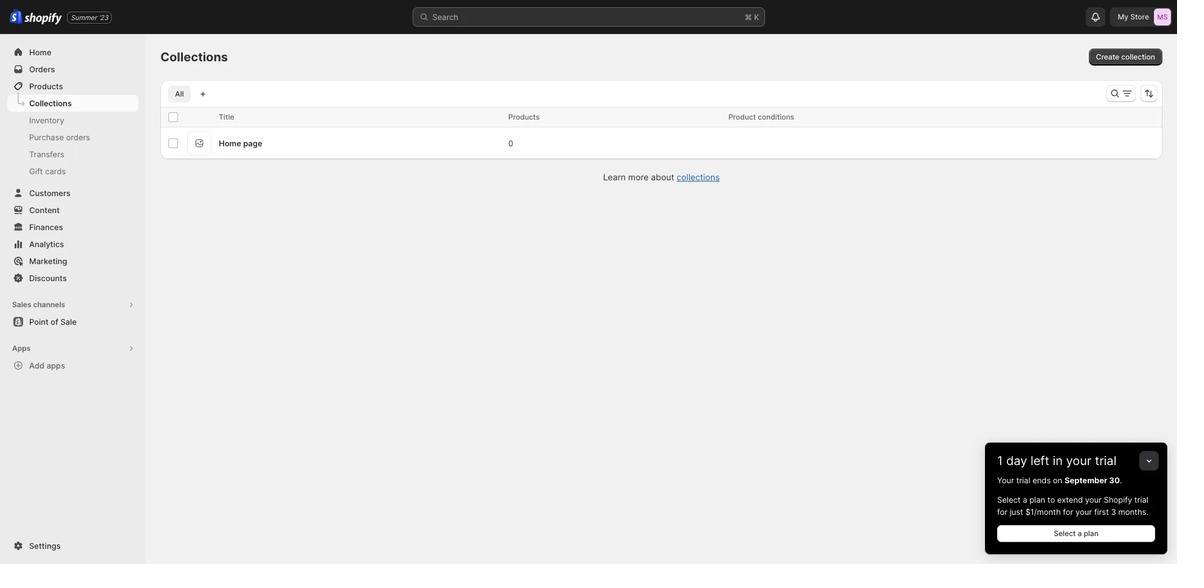 Task type: describe. For each thing, give the bounding box(es) containing it.
1 day left in your trial button
[[985, 443, 1168, 469]]

1 day left in your trial element
[[985, 475, 1168, 555]]

1 horizontal spatial products
[[509, 112, 540, 122]]

2 vertical spatial your
[[1076, 508, 1092, 517]]

1 vertical spatial trial
[[1017, 476, 1031, 486]]

⌘ k
[[745, 12, 760, 22]]

1 vertical spatial your
[[1086, 495, 1102, 505]]

title button
[[219, 111, 246, 123]]

purchase orders link
[[7, 129, 139, 146]]

learn
[[603, 172, 626, 182]]

about
[[651, 172, 674, 182]]

analytics
[[29, 240, 64, 249]]

all button
[[168, 86, 191, 103]]

home link
[[7, 44, 139, 61]]

months.
[[1119, 508, 1149, 517]]

conditions
[[758, 112, 795, 122]]

3
[[1112, 508, 1117, 517]]

0 vertical spatial products
[[29, 81, 63, 91]]

a for select a plan
[[1078, 529, 1082, 539]]

select a plan
[[1054, 529, 1099, 539]]

finances link
[[7, 219, 139, 236]]

orders
[[29, 64, 55, 74]]

collections
[[677, 172, 720, 182]]

learn more about collections
[[603, 172, 720, 182]]

summer '23 link
[[67, 11, 112, 23]]

home page
[[219, 139, 262, 148]]

2 for from the left
[[1063, 508, 1074, 517]]

purchase orders
[[29, 133, 90, 142]]

marketing
[[29, 257, 67, 266]]

apps
[[12, 344, 31, 353]]

analytics link
[[7, 236, 139, 253]]

summer
[[71, 13, 97, 22]]

create
[[1096, 52, 1120, 61]]

store
[[1131, 12, 1150, 21]]

select a plan to extend your shopify trial for just $1/month for your first 3 months.
[[998, 495, 1149, 517]]

$1/month
[[1026, 508, 1061, 517]]

extend
[[1058, 495, 1083, 505]]

add apps button
[[7, 357, 139, 374]]

shopify image
[[10, 9, 23, 24]]

orders link
[[7, 61, 139, 78]]

left
[[1031, 454, 1050, 469]]

search
[[433, 12, 458, 22]]

in
[[1053, 454, 1063, 469]]

more
[[628, 172, 649, 182]]

shopify
[[1104, 495, 1133, 505]]

to
[[1048, 495, 1055, 505]]

k
[[754, 12, 760, 22]]

discounts link
[[7, 270, 139, 287]]

gift cards link
[[7, 163, 139, 180]]

just
[[1010, 508, 1024, 517]]

point
[[29, 317, 49, 327]]

my store
[[1118, 12, 1150, 21]]

summer '23
[[71, 13, 108, 22]]

settings link
[[7, 538, 139, 555]]

.
[[1120, 476, 1122, 486]]

transfers
[[29, 150, 64, 159]]

customers link
[[7, 185, 139, 202]]

channels
[[33, 300, 65, 309]]

your
[[998, 476, 1014, 486]]

point of sale link
[[7, 314, 139, 331]]

plan for select a plan to extend your shopify trial for just $1/month for your first 3 months.
[[1030, 495, 1046, 505]]



Task type: vqa. For each thing, say whether or not it's contained in the screenshot.
DISCOUNTS
yes



Task type: locate. For each thing, give the bounding box(es) containing it.
1 vertical spatial a
[[1078, 529, 1082, 539]]

marketing link
[[7, 253, 139, 270]]

add
[[29, 361, 45, 371]]

home for home
[[29, 47, 51, 57]]

ends
[[1033, 476, 1051, 486]]

0 horizontal spatial a
[[1023, 495, 1028, 505]]

0 horizontal spatial plan
[[1030, 495, 1046, 505]]

inventory link
[[7, 112, 139, 129]]

apps button
[[7, 340, 139, 357]]

1 vertical spatial select
[[1054, 529, 1076, 539]]

0 vertical spatial select
[[998, 495, 1021, 505]]

a for select a plan to extend your shopify trial for just $1/month for your first 3 months.
[[1023, 495, 1028, 505]]

trial up the 30
[[1095, 454, 1117, 469]]

add apps
[[29, 361, 65, 371]]

plan inside select a plan to extend your shopify trial for just $1/month for your first 3 months.
[[1030, 495, 1046, 505]]

products up the 0
[[509, 112, 540, 122]]

2 vertical spatial trial
[[1135, 495, 1149, 505]]

sales
[[12, 300, 31, 309]]

gift
[[29, 167, 43, 176]]

0 horizontal spatial for
[[998, 508, 1008, 517]]

gift cards
[[29, 167, 66, 176]]

0 horizontal spatial collections
[[29, 98, 72, 108]]

purchase
[[29, 133, 64, 142]]

first
[[1095, 508, 1109, 517]]

products down orders
[[29, 81, 63, 91]]

0 horizontal spatial home
[[29, 47, 51, 57]]

plan for select a plan
[[1084, 529, 1099, 539]]

create collection
[[1096, 52, 1156, 61]]

product
[[729, 112, 756, 122]]

⌘
[[745, 12, 752, 22]]

your inside dropdown button
[[1067, 454, 1092, 469]]

1 horizontal spatial a
[[1078, 529, 1082, 539]]

select up just
[[998, 495, 1021, 505]]

for
[[998, 508, 1008, 517], [1063, 508, 1074, 517]]

1 horizontal spatial home
[[219, 139, 241, 148]]

1
[[998, 454, 1003, 469]]

your up first at the bottom right
[[1086, 495, 1102, 505]]

0 vertical spatial plan
[[1030, 495, 1046, 505]]

0 vertical spatial your
[[1067, 454, 1092, 469]]

trial inside select a plan to extend your shopify trial for just $1/month for your first 3 months.
[[1135, 495, 1149, 505]]

0 vertical spatial a
[[1023, 495, 1028, 505]]

a down select a plan to extend your shopify trial for just $1/month for your first 3 months.
[[1078, 529, 1082, 539]]

0 vertical spatial trial
[[1095, 454, 1117, 469]]

my store image
[[1154, 9, 1171, 26]]

1 for from the left
[[998, 508, 1008, 517]]

1 horizontal spatial plan
[[1084, 529, 1099, 539]]

select for select a plan to extend your shopify trial for just $1/month for your first 3 months.
[[998, 495, 1021, 505]]

settings
[[29, 542, 61, 551]]

product conditions
[[729, 112, 795, 122]]

0 horizontal spatial trial
[[1017, 476, 1031, 486]]

1 vertical spatial plan
[[1084, 529, 1099, 539]]

day
[[1007, 454, 1028, 469]]

transfers link
[[7, 146, 139, 163]]

page
[[243, 139, 262, 148]]

home up orders
[[29, 47, 51, 57]]

home
[[29, 47, 51, 57], [219, 139, 241, 148]]

cards
[[45, 167, 66, 176]]

plan up $1/month
[[1030, 495, 1046, 505]]

plan
[[1030, 495, 1046, 505], [1084, 529, 1099, 539]]

home page link
[[219, 139, 262, 148]]

1 horizontal spatial trial
[[1095, 454, 1117, 469]]

shopify image
[[24, 13, 62, 25]]

select
[[998, 495, 1021, 505], [1054, 529, 1076, 539]]

your up september
[[1067, 454, 1092, 469]]

my
[[1118, 12, 1129, 21]]

trial inside dropdown button
[[1095, 454, 1117, 469]]

sales channels
[[12, 300, 65, 309]]

september
[[1065, 476, 1108, 486]]

0 vertical spatial home
[[29, 47, 51, 57]]

home for home page
[[219, 139, 241, 148]]

select a plan link
[[998, 526, 1156, 543]]

sale
[[60, 317, 77, 327]]

your
[[1067, 454, 1092, 469], [1086, 495, 1102, 505], [1076, 508, 1092, 517]]

trial up months.
[[1135, 495, 1149, 505]]

home left page
[[219, 139, 241, 148]]

1 vertical spatial home
[[219, 139, 241, 148]]

1 vertical spatial collections
[[29, 98, 72, 108]]

content link
[[7, 202, 139, 219]]

on
[[1053, 476, 1063, 486]]

1 day left in your trial
[[998, 454, 1117, 469]]

your left first at the bottom right
[[1076, 508, 1092, 517]]

collection
[[1122, 52, 1156, 61]]

0
[[509, 139, 513, 148]]

point of sale button
[[0, 314, 146, 331]]

a up just
[[1023, 495, 1028, 505]]

0 horizontal spatial products
[[29, 81, 63, 91]]

create collection link
[[1089, 49, 1163, 66]]

a
[[1023, 495, 1028, 505], [1078, 529, 1082, 539]]

1 horizontal spatial collections
[[160, 50, 228, 64]]

2 horizontal spatial trial
[[1135, 495, 1149, 505]]

discounts
[[29, 274, 67, 283]]

finances
[[29, 222, 63, 232]]

trial right 'your'
[[1017, 476, 1031, 486]]

collections
[[160, 50, 228, 64], [29, 98, 72, 108]]

plan down first at the bottom right
[[1084, 529, 1099, 539]]

select inside select a plan to extend your shopify trial for just $1/month for your first 3 months.
[[998, 495, 1021, 505]]

sales channels button
[[7, 297, 139, 314]]

0 vertical spatial collections
[[160, 50, 228, 64]]

0 horizontal spatial select
[[998, 495, 1021, 505]]

for left just
[[998, 508, 1008, 517]]

title
[[219, 112, 234, 122]]

30
[[1110, 476, 1120, 486]]

products link
[[7, 78, 139, 95]]

products
[[29, 81, 63, 91], [509, 112, 540, 122]]

1 horizontal spatial select
[[1054, 529, 1076, 539]]

orders
[[66, 133, 90, 142]]

point of sale
[[29, 317, 77, 327]]

1 vertical spatial products
[[509, 112, 540, 122]]

all
[[175, 89, 184, 98]]

apps
[[47, 361, 65, 371]]

1 horizontal spatial for
[[1063, 508, 1074, 517]]

for down extend
[[1063, 508, 1074, 517]]

of
[[51, 317, 58, 327]]

a inside select a plan to extend your shopify trial for just $1/month for your first 3 months.
[[1023, 495, 1028, 505]]

select for select a plan
[[1054, 529, 1076, 539]]

customers
[[29, 188, 70, 198]]

collections up inventory on the left top
[[29, 98, 72, 108]]

content
[[29, 205, 60, 215]]

trial
[[1095, 454, 1117, 469], [1017, 476, 1031, 486], [1135, 495, 1149, 505]]

collections link
[[7, 95, 139, 112]]

your trial ends on september 30 .
[[998, 476, 1122, 486]]

collections link
[[677, 172, 720, 182]]

collections up all
[[160, 50, 228, 64]]

select down select a plan to extend your shopify trial for just $1/month for your first 3 months.
[[1054, 529, 1076, 539]]

inventory
[[29, 115, 64, 125]]

'23
[[99, 13, 108, 22]]



